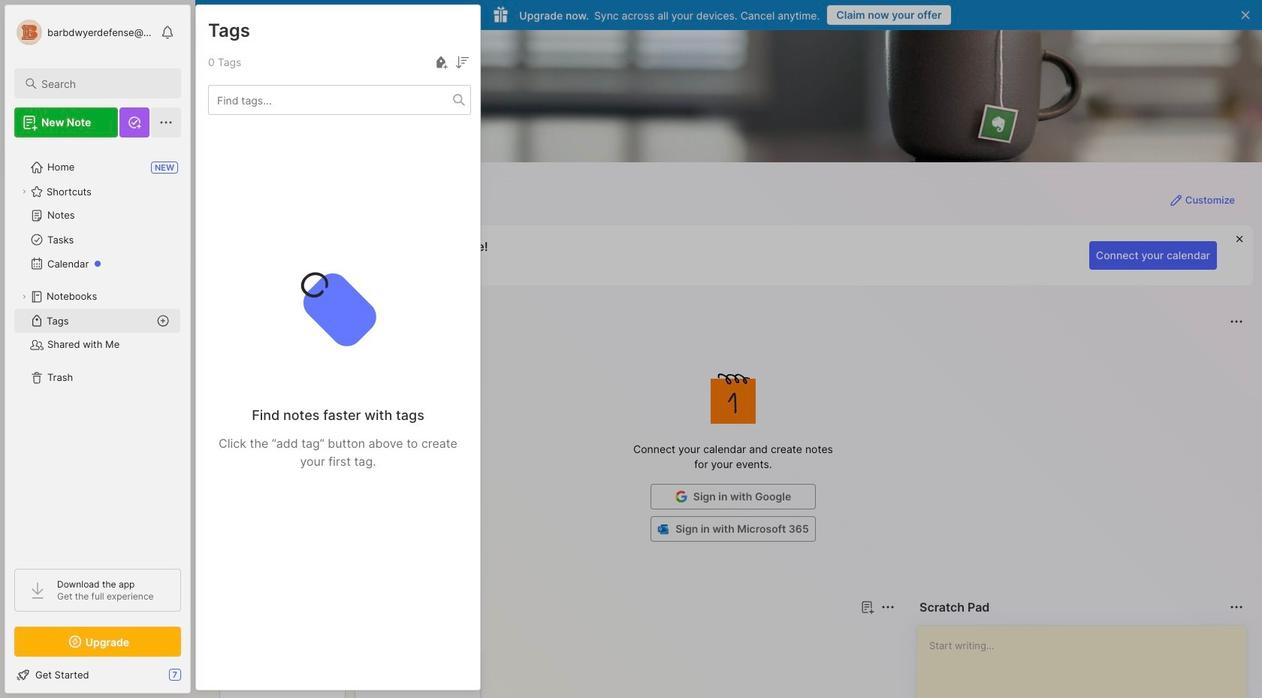 Task type: locate. For each thing, give the bounding box(es) containing it.
Find tags… text field
[[209, 90, 453, 110]]

tree
[[5, 147, 190, 555]]

None search field
[[41, 74, 168, 92]]

sort options image
[[453, 53, 471, 71]]

Sort field
[[453, 53, 471, 71]]

row group
[[219, 652, 490, 698]]

Account field
[[14, 17, 153, 47]]

none search field inside main element
[[41, 74, 168, 92]]

tab
[[222, 625, 267, 643]]



Task type: describe. For each thing, give the bounding box(es) containing it.
create new tag image
[[432, 53, 450, 71]]

tree inside main element
[[5, 147, 190, 555]]

expand notebooks image
[[20, 292, 29, 301]]

Start writing… text field
[[929, 626, 1246, 698]]

Help and Learning task checklist field
[[5, 663, 190, 687]]

click to collapse image
[[190, 670, 201, 688]]

Search text field
[[41, 77, 168, 91]]

main element
[[0, 0, 195, 698]]



Task type: vqa. For each thing, say whether or not it's contained in the screenshot.
left Tag actions "field"
no



